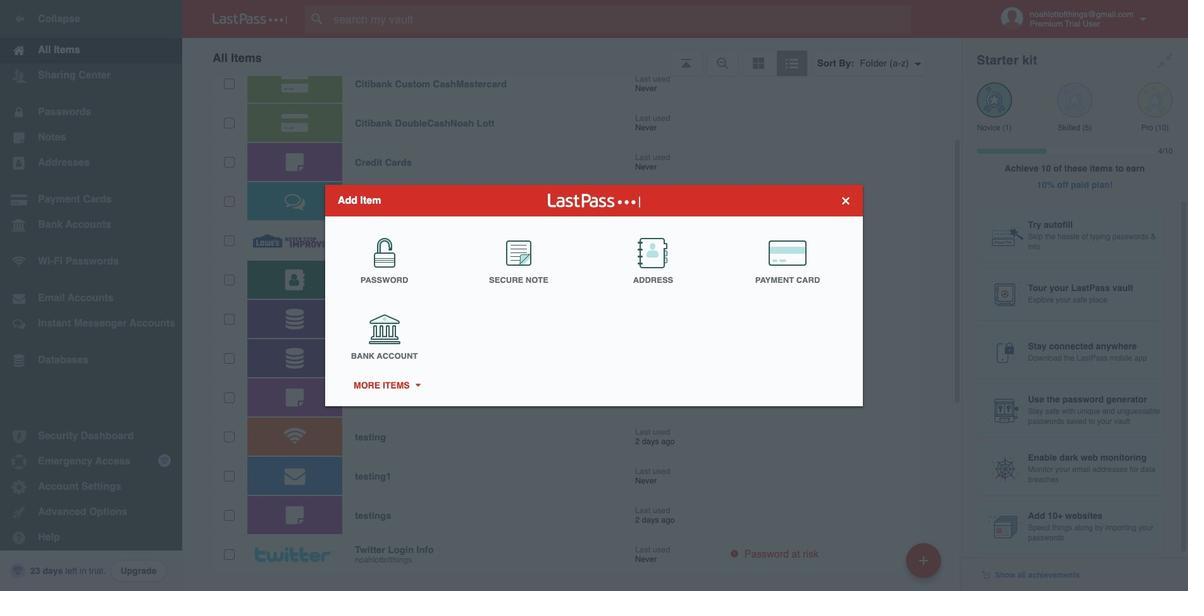 Task type: vqa. For each thing, say whether or not it's contained in the screenshot.
the New item navigation
yes



Task type: locate. For each thing, give the bounding box(es) containing it.
caret right image
[[414, 384, 422, 387]]

new item image
[[920, 556, 929, 565]]

main navigation navigation
[[0, 0, 182, 591]]

new item navigation
[[902, 539, 950, 591]]

Search search field
[[305, 5, 936, 33]]

vault options navigation
[[182, 38, 962, 76]]

dialog
[[325, 185, 864, 406]]



Task type: describe. For each thing, give the bounding box(es) containing it.
lastpass image
[[213, 13, 287, 25]]

search my vault text field
[[305, 5, 936, 33]]



